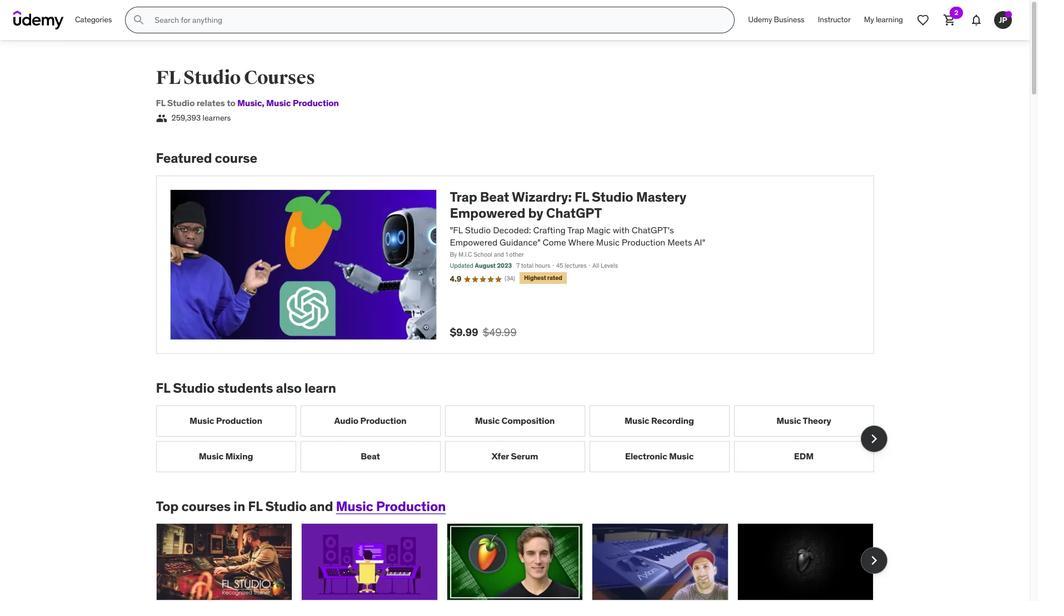 Task type: describe. For each thing, give the bounding box(es) containing it.
1 empowered from the top
[[450, 205, 526, 222]]

also
[[276, 380, 302, 397]]

highest
[[524, 274, 546, 282]]

top courses in fl studio and music production
[[156, 498, 446, 515]]

1 vertical spatial and
[[310, 498, 333, 515]]

next image
[[866, 552, 883, 570]]

music left the recording
[[625, 415, 650, 427]]

udemy business link
[[742, 7, 812, 33]]

production inside trap beat wizardry: fl studio mastery empowered by chatgpt "fl studio decoded: crafting trap magic with chatgpt's empowered guidance" come where music production meets ai" by m.i.c school and 1 other
[[622, 237, 666, 248]]

jp link
[[990, 7, 1017, 33]]

carousel element for and
[[156, 524, 888, 602]]

electronic
[[625, 451, 668, 462]]

music recording
[[625, 415, 695, 427]]

fl studio relates to music music production
[[156, 97, 339, 108]]

music down beat link
[[336, 498, 373, 515]]

edm link
[[734, 441, 874, 472]]

music down "courses"
[[266, 97, 291, 108]]

courses
[[244, 66, 315, 90]]

fl for fl studio students also learn
[[156, 380, 170, 397]]

theory
[[803, 415, 832, 427]]

shopping cart with 2 items image
[[944, 13, 957, 27]]

music left mixing
[[199, 451, 224, 462]]

7
[[517, 262, 520, 270]]

electronic music
[[625, 451, 694, 462]]

beat inside carousel element
[[361, 451, 380, 462]]

with
[[613, 224, 630, 236]]

categories
[[75, 15, 112, 25]]

2023
[[497, 262, 512, 270]]

you have alerts image
[[1006, 11, 1013, 18]]

2 link
[[937, 7, 964, 33]]

mixing
[[225, 451, 253, 462]]

by
[[529, 205, 544, 222]]

audio production
[[335, 415, 407, 427]]

in
[[234, 498, 245, 515]]

my learning
[[865, 15, 904, 25]]

guidance"
[[500, 237, 541, 248]]

instructor link
[[812, 7, 858, 33]]

learners
[[203, 113, 231, 123]]

udemy
[[749, 15, 773, 25]]

lectures
[[565, 262, 587, 270]]

my learning link
[[858, 7, 910, 33]]

1 vertical spatial trap
[[568, 224, 585, 236]]

and inside trap beat wizardry: fl studio mastery empowered by chatgpt "fl studio decoded: crafting trap magic with chatgpt's empowered guidance" come where music production meets ai" by m.i.c school and 1 other
[[494, 251, 504, 259]]

mastery
[[637, 189, 687, 206]]

magic
[[587, 224, 611, 236]]

featured
[[156, 150, 212, 167]]

studio up relates at top
[[184, 66, 241, 90]]

studio up with
[[592, 189, 634, 206]]

audio
[[335, 415, 359, 427]]

$9.99 $49.99
[[450, 326, 517, 339]]

decoded:
[[493, 224, 531, 236]]

students
[[218, 380, 273, 397]]

to
[[227, 97, 236, 108]]

edm
[[795, 451, 814, 462]]

music left theory
[[777, 415, 802, 427]]

jp
[[1000, 15, 1008, 25]]

audio production link
[[301, 406, 441, 437]]

fl for fl studio courses
[[156, 66, 180, 90]]

$49.99
[[483, 326, 517, 339]]

7 total hours
[[517, 262, 551, 270]]

school
[[474, 251, 493, 259]]

studio right in
[[265, 498, 307, 515]]

2 empowered from the top
[[450, 237, 498, 248]]

xfer serum
[[492, 451, 539, 462]]

total
[[521, 262, 534, 270]]

studio right "fl
[[465, 224, 491, 236]]

categories button
[[68, 7, 119, 33]]

udemy image
[[13, 11, 64, 29]]

wizardry:
[[512, 189, 572, 206]]

submit search image
[[133, 13, 146, 27]]

electronic music link
[[590, 441, 730, 472]]

music right to
[[237, 97, 262, 108]]

"fl
[[450, 224, 463, 236]]

259,393 learners
[[172, 113, 231, 123]]

notifications image
[[970, 13, 984, 27]]

hours
[[535, 262, 551, 270]]

1
[[506, 251, 508, 259]]

production inside "link"
[[216, 415, 262, 427]]

$9.99
[[450, 326, 478, 339]]

xfer
[[492, 451, 509, 462]]

small image
[[156, 113, 167, 124]]

xfer serum link
[[445, 441, 585, 472]]

where
[[569, 237, 594, 248]]



Task type: vqa. For each thing, say whether or not it's contained in the screenshot.
LEARNERS
yes



Task type: locate. For each thing, give the bounding box(es) containing it.
0 horizontal spatial beat
[[361, 451, 380, 462]]

learn
[[305, 380, 336, 397]]

carousel element for fl studio students also learn
[[156, 406, 888, 472]]

0 vertical spatial empowered
[[450, 205, 526, 222]]

fl studio courses
[[156, 66, 315, 90]]

0 vertical spatial trap
[[450, 189, 477, 206]]

(34)
[[505, 275, 516, 283]]

259,393
[[172, 113, 201, 123]]

2 vertical spatial music production link
[[336, 498, 446, 515]]

1 vertical spatial carousel element
[[156, 524, 888, 602]]

updated august 2023
[[450, 262, 512, 270]]

learning
[[876, 15, 904, 25]]

courses
[[182, 498, 231, 515]]

4.9
[[450, 274, 462, 284]]

music inside 'link'
[[475, 415, 500, 427]]

ai"
[[695, 237, 706, 248]]

1 vertical spatial empowered
[[450, 237, 498, 248]]

music production
[[190, 415, 262, 427]]

beat link
[[301, 441, 441, 472]]

fl for fl studio relates to music music production
[[156, 97, 165, 108]]

1 horizontal spatial beat
[[480, 189, 510, 206]]

0 vertical spatial beat
[[480, 189, 510, 206]]

music production link down "courses"
[[262, 97, 339, 108]]

my
[[865, 15, 875, 25]]

0 vertical spatial and
[[494, 251, 504, 259]]

music theory link
[[734, 406, 874, 437]]

production
[[293, 97, 339, 108], [622, 237, 666, 248], [216, 415, 262, 427], [361, 415, 407, 427], [376, 498, 446, 515]]

1 vertical spatial music production link
[[156, 406, 296, 437]]

trap up "fl
[[450, 189, 477, 206]]

trap
[[450, 189, 477, 206], [568, 224, 585, 236]]

other
[[510, 251, 524, 259]]

45
[[556, 262, 564, 270]]

meets
[[668, 237, 693, 248]]

0 horizontal spatial trap
[[450, 189, 477, 206]]

music link
[[237, 97, 262, 108]]

fl
[[156, 66, 180, 90], [156, 97, 165, 108], [575, 189, 589, 206], [156, 380, 170, 397], [248, 498, 262, 515]]

empowered
[[450, 205, 526, 222], [450, 237, 498, 248]]

top
[[156, 498, 179, 515]]

music recording link
[[590, 406, 730, 437]]

relates
[[197, 97, 225, 108]]

august
[[475, 262, 496, 270]]

music production link
[[262, 97, 339, 108], [156, 406, 296, 437], [336, 498, 446, 515]]

0 vertical spatial carousel element
[[156, 406, 888, 472]]

music production link up music mixing
[[156, 406, 296, 437]]

1 carousel element from the top
[[156, 406, 888, 472]]

next image
[[866, 430, 883, 448]]

crafting
[[534, 224, 566, 236]]

beat up decoded:
[[480, 189, 510, 206]]

serum
[[511, 451, 539, 462]]

Search for anything text field
[[153, 11, 721, 29]]

beat inside trap beat wizardry: fl studio mastery empowered by chatgpt "fl studio decoded: crafting trap magic with chatgpt's empowered guidance" come where music production meets ai" by m.i.c school and 1 other
[[480, 189, 510, 206]]

music composition link
[[445, 406, 585, 437]]

music theory
[[777, 415, 832, 427]]

1 horizontal spatial and
[[494, 251, 504, 259]]

music right the electronic
[[670, 451, 694, 462]]

featured course
[[156, 150, 257, 167]]

udemy business
[[749, 15, 805, 25]]

wishlist image
[[917, 13, 930, 27]]

and
[[494, 251, 504, 259], [310, 498, 333, 515]]

music inside "link"
[[190, 415, 214, 427]]

fl inside trap beat wizardry: fl studio mastery empowered by chatgpt "fl studio decoded: crafting trap magic with chatgpt's empowered guidance" come where music production meets ai" by m.i.c school and 1 other
[[575, 189, 589, 206]]

music down the magic
[[597, 237, 620, 248]]

come
[[543, 237, 567, 248]]

trap beat wizardry: fl studio mastery empowered by chatgpt "fl studio decoded: crafting trap magic with chatgpt's empowered guidance" come where music production meets ai" by m.i.c school and 1 other
[[450, 189, 706, 259]]

1 vertical spatial beat
[[361, 451, 380, 462]]

chatgpt
[[547, 205, 602, 222]]

by
[[450, 251, 457, 259]]

chatgpt's
[[632, 224, 674, 236]]

music up music mixing
[[190, 415, 214, 427]]

instructor
[[818, 15, 851, 25]]

updated
[[450, 262, 474, 270]]

45 lectures
[[556, 262, 587, 270]]

studio
[[184, 66, 241, 90], [167, 97, 195, 108], [592, 189, 634, 206], [465, 224, 491, 236], [173, 380, 215, 397], [265, 498, 307, 515]]

2
[[955, 8, 959, 17]]

recording
[[652, 415, 695, 427]]

studio up "music production"
[[173, 380, 215, 397]]

music mixing link
[[156, 441, 296, 472]]

all levels
[[593, 262, 618, 270]]

course
[[215, 150, 257, 167]]

music up xfer
[[475, 415, 500, 427]]

1 horizontal spatial trap
[[568, 224, 585, 236]]

music mixing
[[199, 451, 253, 462]]

trap up "where"
[[568, 224, 585, 236]]

music composition
[[475, 415, 555, 427]]

highest rated
[[524, 274, 563, 282]]

music production link down beat link
[[336, 498, 446, 515]]

fl studio students also learn
[[156, 380, 336, 397]]

0 horizontal spatial and
[[310, 498, 333, 515]]

studio up 259,393
[[167, 97, 195, 108]]

m.i.c
[[459, 251, 472, 259]]

levels
[[601, 262, 618, 270]]

carousel element containing music production
[[156, 406, 888, 472]]

carousel element
[[156, 406, 888, 472], [156, 524, 888, 602]]

music inside trap beat wizardry: fl studio mastery empowered by chatgpt "fl studio decoded: crafting trap magic with chatgpt's empowered guidance" come where music production meets ai" by m.i.c school and 1 other
[[597, 237, 620, 248]]

0 vertical spatial music production link
[[262, 97, 339, 108]]

empowered up decoded:
[[450, 205, 526, 222]]

empowered up m.i.c
[[450, 237, 498, 248]]

all
[[593, 262, 600, 270]]

beat
[[480, 189, 510, 206], [361, 451, 380, 462]]

rated
[[548, 274, 563, 282]]

business
[[774, 15, 805, 25]]

2 carousel element from the top
[[156, 524, 888, 602]]

composition
[[502, 415, 555, 427]]

beat down audio production link
[[361, 451, 380, 462]]



